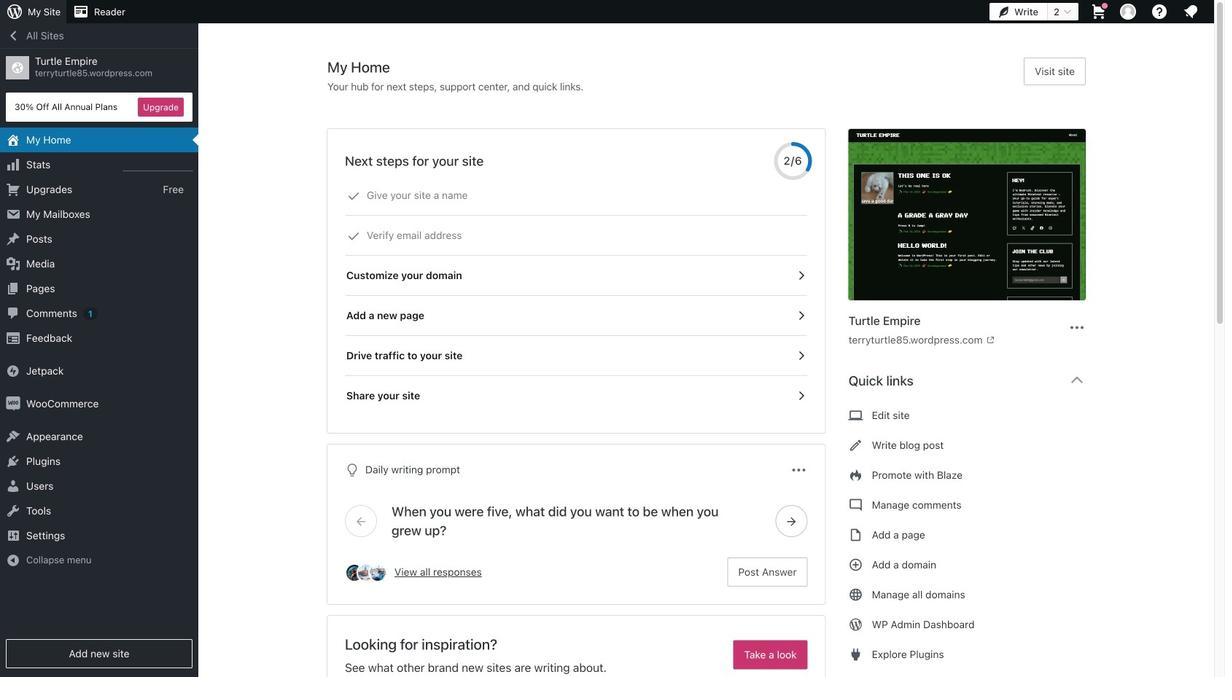 Task type: locate. For each thing, give the bounding box(es) containing it.
1 vertical spatial img image
[[6, 397, 20, 411]]

answered users image
[[345, 564, 364, 583], [357, 564, 376, 583], [368, 564, 387, 583]]

main content
[[327, 58, 1098, 677]]

launchpad checklist element
[[345, 176, 808, 416]]

1 task enabled image from the top
[[795, 269, 808, 282]]

2 img image from the top
[[6, 397, 20, 411]]

0 vertical spatial img image
[[6, 364, 20, 378]]

2 answered users image from the left
[[357, 564, 376, 583]]

task enabled image
[[795, 269, 808, 282], [795, 309, 808, 322], [795, 349, 808, 362]]

more options for site turtle empire image
[[1068, 319, 1086, 337]]

toggle menu image
[[790, 462, 808, 479]]

3 answered users image from the left
[[368, 564, 387, 583]]

2 vertical spatial task enabled image
[[795, 349, 808, 362]]

0 vertical spatial task enabled image
[[795, 269, 808, 282]]

help image
[[1151, 3, 1168, 20]]

manage your notifications image
[[1182, 3, 1200, 20]]

show previous prompt image
[[354, 515, 368, 528]]

task complete image
[[347, 190, 360, 203]]

insert_drive_file image
[[849, 527, 863, 544]]

img image
[[6, 364, 20, 378], [6, 397, 20, 411]]

mode_comment image
[[849, 497, 863, 514]]

progress bar
[[774, 142, 812, 180]]

1 vertical spatial task enabled image
[[795, 309, 808, 322]]



Task type: vqa. For each thing, say whether or not it's contained in the screenshot.
My shopping cart image
yes



Task type: describe. For each thing, give the bounding box(es) containing it.
1 img image from the top
[[6, 364, 20, 378]]

3 task enabled image from the top
[[795, 349, 808, 362]]

task enabled image
[[795, 389, 808, 403]]

laptop image
[[849, 407, 863, 424]]

edit image
[[849, 437, 863, 454]]

my shopping cart image
[[1090, 3, 1108, 20]]

my profile image
[[1120, 4, 1136, 20]]

2 task enabled image from the top
[[795, 309, 808, 322]]

show next prompt image
[[785, 515, 798, 528]]

highest hourly views 0 image
[[123, 162, 193, 171]]

1 answered users image from the left
[[345, 564, 364, 583]]



